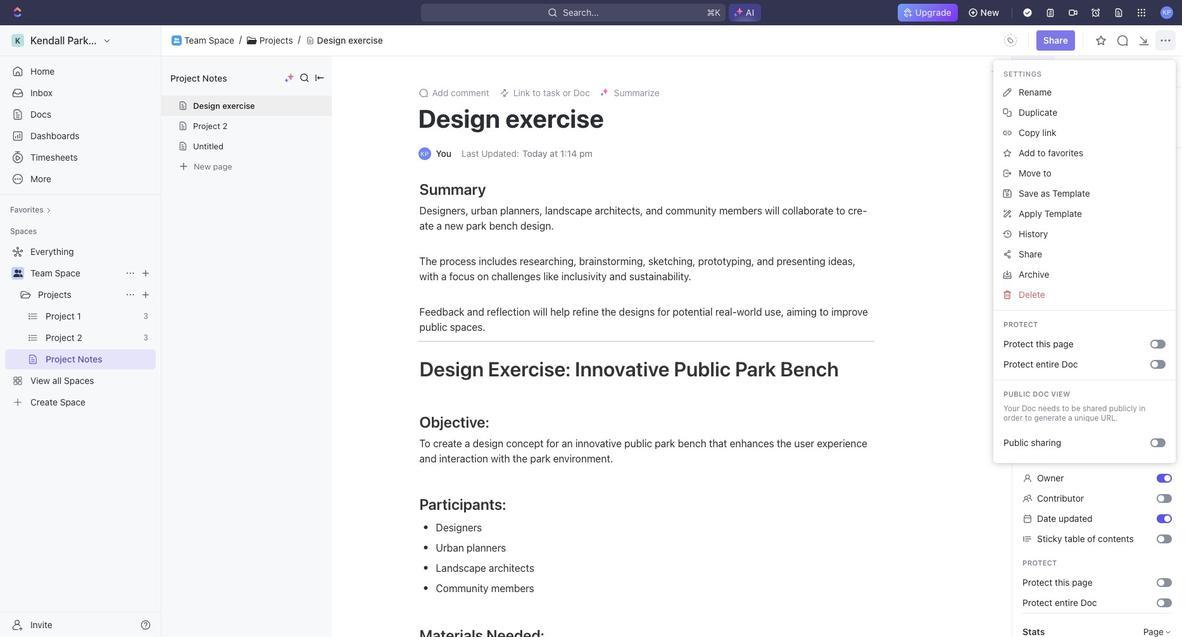 Task type: describe. For each thing, give the bounding box(es) containing it.
designers
[[436, 523, 482, 534]]

designers, urban planners, landscape architects, and community members will collaborate to cre ate a new park bench design.
[[420, 205, 867, 232]]

ate
[[420, 205, 867, 232]]

contributor
[[1037, 493, 1084, 504]]

on
[[477, 271, 489, 282]]

landscape architects
[[436, 563, 534, 574]]

to inside the designers, urban planners, landscape architects, and community members will collaborate to cre ate a new park bench design.
[[836, 205, 846, 217]]

1 vertical spatial projects link
[[38, 285, 120, 305]]

exercise for project 2
[[223, 101, 255, 111]]

new
[[445, 220, 464, 232]]

tree inside sidebar navigation
[[5, 242, 156, 413]]

invite
[[30, 620, 52, 631]]

design exercise for designers, urban planners, landscape architects, and community members will collaborate to cre ate a new park bench design.
[[418, 103, 604, 133]]

and down brainstorming,
[[610, 271, 627, 282]]

page for page title & icon
[[1037, 433, 1058, 443]]

add for add to favorites
[[1019, 148, 1035, 158]]

untitled
[[193, 141, 224, 151]]

and inside feedback and reflection will help refine the designs for potential real-world use, aiming to improve public spaces.
[[467, 307, 484, 318]]

share button
[[999, 244, 1171, 265]]

the process includes researching, brainstorming, sketching, prototyping, and presenting ideas, with a focus on challenges like inclusivity and sustainability.
[[420, 256, 858, 282]]

public inside feedback and reflection will help refine the designs for potential real-world use, aiming to improve public spaces.
[[420, 322, 447, 333]]

urban
[[436, 543, 464, 554]]

apply typography to all pages
[[1044, 356, 1151, 365]]

enhances
[[730, 438, 774, 450]]

public for public sharing
[[1004, 438, 1029, 448]]

archive
[[1019, 269, 1050, 280]]

0 vertical spatial public
[[674, 357, 731, 381]]

feedback and reflection will help refine the designs for potential real-world use, aiming to improve public spaces.
[[420, 307, 871, 333]]

architects,
[[595, 205, 643, 217]]

2 vertical spatial page
[[1073, 578, 1093, 588]]

use,
[[765, 307, 784, 318]]

for inside the to create a design concept for an innovative public park bench that enhances the user experience and interaction with the park environment.
[[546, 438, 559, 450]]

0 vertical spatial page
[[213, 161, 232, 171]]

cre
[[848, 205, 867, 217]]

apply for apply template
[[1019, 208, 1042, 219]]

project 2
[[193, 121, 228, 131]]

will inside the designers, urban planners, landscape architects, and community members will collaborate to cre ate a new park bench design.
[[765, 205, 780, 217]]

move to
[[1019, 168, 1052, 179]]

bench inside the to create a design concept for an innovative public park bench that enhances the user experience and interaction with the park environment.
[[678, 438, 707, 450]]

page for page details
[[1023, 103, 1049, 117]]

sustainability.
[[629, 271, 691, 282]]

size
[[1044, 238, 1062, 249]]

user
[[795, 438, 815, 450]]

link
[[1043, 127, 1057, 138]]

page title & icon
[[1037, 433, 1104, 443]]

save as template button
[[999, 184, 1171, 204]]

all
[[1119, 356, 1127, 365]]

and inside the to create a design concept for an innovative public park bench that enhances the user experience and interaction with the park environment.
[[420, 453, 437, 465]]

urban planners
[[436, 543, 506, 554]]

to right the order
[[1025, 414, 1032, 423]]

1 horizontal spatial design exercise
[[317, 35, 383, 45]]

add to favorites button
[[999, 143, 1171, 163]]

cover
[[1037, 412, 1061, 423]]

participants:
[[420, 496, 506, 514]]

and left presenting
[[757, 256, 774, 267]]

be
[[1072, 404, 1081, 414]]

0 vertical spatial team
[[184, 35, 206, 45]]

publicly
[[1110, 404, 1137, 414]]

that
[[709, 438, 727, 450]]

in
[[1140, 404, 1146, 414]]

move
[[1019, 168, 1041, 179]]

1 vertical spatial page
[[1054, 339, 1074, 350]]

2 vertical spatial park
[[530, 453, 551, 465]]

1:14
[[560, 148, 577, 159]]

small
[[1037, 264, 1059, 275]]

team space for the rightmost projects link team space link
[[184, 35, 234, 45]]

design
[[473, 438, 504, 450]]

0 horizontal spatial the
[[513, 453, 528, 465]]

1 horizontal spatial exercise
[[348, 35, 383, 45]]

feedback
[[420, 307, 465, 318]]

team space link for the rightmost projects link
[[184, 35, 234, 46]]

last
[[462, 148, 479, 159]]

upgrade
[[916, 7, 952, 18]]

owner
[[1037, 473, 1064, 484]]

to left the be
[[1062, 404, 1070, 414]]

history
[[1019, 229, 1048, 239]]

project for project notes
[[170, 73, 200, 83]]

concept
[[506, 438, 544, 450]]

a inside the public doc view your doc needs to be shared publicly in order to generate a unique url.
[[1069, 414, 1073, 423]]

design exercise: innovative public park bench
[[420, 357, 839, 381]]

park
[[735, 357, 776, 381]]

members inside the designers, urban planners, landscape architects, and community members will collaborate to cre ate a new park bench design.
[[719, 205, 763, 217]]

⌘k
[[707, 7, 721, 18]]

sticky table of contents
[[1037, 534, 1134, 545]]

landscape
[[436, 563, 486, 574]]

urban
[[471, 205, 498, 217]]

experience
[[817, 438, 868, 450]]

settings
[[1004, 70, 1042, 78]]

will inside feedback and reflection will help refine the designs for potential real-world use, aiming to improve public spaces.
[[533, 307, 548, 318]]

title
[[1060, 433, 1076, 443]]

includes
[[479, 256, 517, 267]]

font for font size
[[1023, 238, 1042, 249]]

url.
[[1101, 414, 1118, 423]]

innovative
[[576, 438, 622, 450]]

pages
[[1129, 356, 1151, 365]]

new button
[[963, 3, 1007, 23]]

0 vertical spatial protect this page
[[1004, 339, 1074, 350]]

with inside the to create a design concept for an innovative public park bench that enhances the user experience and interaction with the park environment.
[[491, 453, 510, 465]]

share inside button
[[1019, 249, 1043, 260]]

save as template
[[1019, 188, 1090, 199]]

comment
[[451, 87, 489, 98]]

real-
[[716, 307, 737, 318]]

1 horizontal spatial space
[[209, 35, 234, 45]]

favorites
[[10, 205, 43, 215]]

typography
[[1067, 356, 1108, 365]]

spaces.
[[450, 322, 486, 333]]

timesheets link
[[5, 148, 156, 168]]

0 vertical spatial protect entire doc
[[1004, 359, 1078, 370]]

exercise for designers, urban planners, landscape architects, and community members will collaborate to cre ate a new park bench design.
[[506, 103, 604, 133]]

project for project 2
[[193, 121, 220, 131]]

potential
[[673, 307, 713, 318]]

planners,
[[500, 205, 543, 217]]

an
[[562, 438, 573, 450]]

community
[[436, 583, 489, 595]]

create
[[433, 438, 462, 450]]

aiming
[[787, 307, 817, 318]]

shared
[[1083, 404, 1107, 414]]

reflection
[[487, 307, 530, 318]]

public inside the to create a design concept for an innovative public park bench that enhances the user experience and interaction with the park environment.
[[625, 438, 652, 450]]

1 horizontal spatial projects link
[[260, 35, 293, 46]]

a inside the designers, urban planners, landscape architects, and community members will collaborate to cre ate a new park bench design.
[[437, 220, 442, 232]]

favorites button
[[5, 203, 56, 218]]

and inside the designers, urban planners, landscape architects, and community members will collaborate to cre ate a new park bench design.
[[646, 205, 663, 217]]



Task type: vqa. For each thing, say whether or not it's contained in the screenshot.
7th ROW from the top of the page
no



Task type: locate. For each thing, give the bounding box(es) containing it.
generate
[[1035, 414, 1066, 423]]

notes
[[202, 73, 227, 83]]

0 horizontal spatial team space
[[30, 268, 80, 279]]

0 horizontal spatial projects link
[[38, 285, 120, 305]]

new down untitled
[[194, 161, 211, 171]]

0 horizontal spatial public
[[420, 322, 447, 333]]

page details
[[1023, 103, 1088, 117]]

team space up notes
[[184, 35, 234, 45]]

1 vertical spatial protect entire doc
[[1023, 598, 1097, 609]]

tree
[[5, 242, 156, 413]]

team
[[184, 35, 206, 45], [30, 268, 52, 279]]

public right innovative
[[625, 438, 652, 450]]

collaborate
[[783, 205, 834, 217]]

1 vertical spatial page
[[1023, 297, 1044, 308]]

sidebar navigation
[[0, 25, 162, 638]]

1 horizontal spatial with
[[491, 453, 510, 465]]

rename
[[1019, 87, 1052, 98]]

0 horizontal spatial for
[[546, 438, 559, 450]]

0 horizontal spatial projects
[[38, 289, 71, 300]]

0 vertical spatial space
[[209, 35, 234, 45]]

0 horizontal spatial new
[[194, 161, 211, 171]]

a left focus on the left of page
[[441, 271, 447, 282]]

projects for projects link to the bottom
[[38, 289, 71, 300]]

1 vertical spatial space
[[55, 268, 80, 279]]

font
[[1023, 161, 1042, 172], [1023, 238, 1042, 249]]

table
[[1065, 534, 1085, 545]]

0 vertical spatial projects link
[[260, 35, 293, 46]]

0 horizontal spatial members
[[491, 583, 534, 595]]

team up project notes
[[184, 35, 206, 45]]

the inside feedback and reflection will help refine the designs for potential real-world use, aiming to improve public spaces.
[[602, 307, 616, 318]]

0 vertical spatial share
[[1044, 35, 1068, 46]]

2 vertical spatial public
[[1004, 438, 1029, 448]]

copy
[[1019, 127, 1040, 138]]

project left notes
[[170, 73, 200, 83]]

public left park
[[674, 357, 731, 381]]

a
[[437, 220, 442, 232], [441, 271, 447, 282], [1069, 414, 1073, 423], [465, 438, 470, 450]]

2 font from the top
[[1023, 238, 1042, 249]]

landscape
[[545, 205, 592, 217]]

bench left that
[[678, 438, 707, 450]]

user group image
[[174, 38, 180, 43], [13, 270, 22, 277]]

a up interaction
[[465, 438, 470, 450]]

team space link
[[184, 35, 234, 46], [30, 263, 120, 284]]

1 horizontal spatial new
[[981, 7, 999, 18]]

entire
[[1036, 359, 1060, 370], [1055, 598, 1079, 609]]

1 horizontal spatial add
[[1019, 148, 1035, 158]]

space inside sidebar navigation
[[55, 268, 80, 279]]

protect this page down sticky
[[1023, 578, 1093, 588]]

public for public doc view your doc needs to be shared publicly in order to generate a unique url.
[[1004, 390, 1031, 398]]

park down urban on the top
[[466, 220, 487, 232]]

brainstorming,
[[579, 256, 646, 267]]

inbox
[[30, 87, 53, 98]]

upgrade link
[[898, 4, 958, 22]]

page
[[213, 161, 232, 171], [1054, 339, 1074, 350], [1073, 578, 1093, 588]]

home link
[[5, 61, 156, 82]]

0 horizontal spatial will
[[533, 307, 548, 318]]

1 horizontal spatial for
[[658, 307, 670, 318]]

the right refine
[[602, 307, 616, 318]]

new inside button
[[981, 7, 999, 18]]

2 horizontal spatial park
[[655, 438, 675, 450]]

researching,
[[520, 256, 577, 267]]

0 vertical spatial project
[[170, 73, 200, 83]]

the
[[420, 256, 437, 267]]

projects link
[[260, 35, 293, 46], [38, 285, 120, 305]]

save
[[1019, 188, 1039, 199]]

to left all
[[1110, 356, 1117, 365]]

the left user
[[777, 438, 792, 450]]

0 vertical spatial this
[[1036, 339, 1051, 350]]

date updated
[[1037, 514, 1093, 524]]

this down the page width
[[1036, 339, 1051, 350]]

0 vertical spatial park
[[466, 220, 487, 232]]

help
[[550, 307, 570, 318]]

0 vertical spatial team space
[[184, 35, 234, 45]]

with inside the process includes researching, brainstorming, sketching, prototyping, and presenting ideas, with a focus on challenges like inclusivity and sustainability.
[[420, 271, 439, 282]]

2 horizontal spatial the
[[777, 438, 792, 450]]

public down the order
[[1004, 438, 1029, 448]]

page down rename
[[1023, 103, 1049, 117]]

timesheets
[[30, 152, 78, 163]]

new right upgrade
[[981, 7, 999, 18]]

0 vertical spatial user group image
[[174, 38, 180, 43]]

icon
[[1087, 433, 1104, 443]]

move to button
[[999, 163, 1171, 184]]

font for font
[[1023, 161, 1042, 172]]

font down add to favorites
[[1023, 161, 1042, 172]]

1 font from the top
[[1023, 161, 1042, 172]]

0 vertical spatial members
[[719, 205, 763, 217]]

2 vertical spatial page
[[1037, 433, 1058, 443]]

1 horizontal spatial public
[[625, 438, 652, 450]]

to left the cre
[[836, 205, 846, 217]]

add for add comment
[[432, 87, 449, 98]]

to right aiming
[[820, 307, 829, 318]]

1 vertical spatial this
[[1055, 578, 1070, 588]]

summary
[[420, 181, 486, 198]]

apply left typography
[[1044, 356, 1065, 365]]

doc
[[1062, 359, 1078, 370], [1033, 390, 1050, 398], [1022, 404, 1036, 414], [1081, 598, 1097, 609]]

0 vertical spatial entire
[[1036, 359, 1060, 370]]

to inside dropdown button
[[1044, 168, 1052, 179]]

0 vertical spatial will
[[765, 205, 780, 217]]

1 vertical spatial protect this page
[[1023, 578, 1093, 588]]

0 horizontal spatial space
[[55, 268, 80, 279]]

interaction
[[439, 453, 488, 465]]

with down design
[[491, 453, 510, 465]]

1 vertical spatial park
[[655, 438, 675, 450]]

1 vertical spatial members
[[491, 583, 534, 595]]

1 vertical spatial team space link
[[30, 263, 120, 284]]

0 horizontal spatial user group image
[[13, 270, 22, 277]]

font left size
[[1023, 238, 1042, 249]]

project notes
[[170, 73, 227, 83]]

protect entire doc
[[1004, 359, 1078, 370], [1023, 598, 1097, 609]]

page down "sticky table of contents"
[[1073, 578, 1093, 588]]

design exercise for project 2
[[193, 101, 255, 111]]

1 horizontal spatial members
[[719, 205, 763, 217]]

to right move
[[1044, 168, 1052, 179]]

0 vertical spatial for
[[658, 307, 670, 318]]

bench inside the designers, urban planners, landscape architects, and community members will collaborate to cre ate a new park bench design.
[[489, 220, 518, 232]]

the down concept
[[513, 453, 528, 465]]

this down table
[[1055, 578, 1070, 588]]

0 horizontal spatial design exercise
[[193, 101, 255, 111]]

needs
[[1039, 404, 1060, 414]]

exercise
[[348, 35, 383, 45], [223, 101, 255, 111], [506, 103, 604, 133]]

team space for projects link to the bottom team space link
[[30, 268, 80, 279]]

1 vertical spatial with
[[491, 453, 510, 465]]

and
[[646, 205, 663, 217], [757, 256, 774, 267], [610, 271, 627, 282], [467, 307, 484, 318], [420, 453, 437, 465]]

add inside button
[[1019, 148, 1035, 158]]

sans
[[1039, 207, 1057, 216]]

0 horizontal spatial this
[[1036, 339, 1051, 350]]

a left new
[[437, 220, 442, 232]]

for inside feedback and reflection will help refine the designs for potential real-world use, aiming to improve public spaces.
[[658, 307, 670, 318]]

park
[[466, 220, 487, 232], [655, 438, 675, 450], [530, 453, 551, 465]]

inbox link
[[5, 83, 156, 103]]

page down untitled
[[213, 161, 232, 171]]

0 horizontal spatial team
[[30, 268, 52, 279]]

0 vertical spatial projects
[[260, 35, 293, 45]]

park inside the designers, urban planners, landscape architects, and community members will collaborate to cre ate a new park bench design.
[[466, 220, 487, 232]]

1 vertical spatial entire
[[1055, 598, 1079, 609]]

0 horizontal spatial bench
[[489, 220, 518, 232]]

1 horizontal spatial team space link
[[184, 35, 234, 46]]

1 vertical spatial the
[[777, 438, 792, 450]]

at
[[550, 148, 558, 159]]

share up rename
[[1044, 35, 1068, 46]]

protect this page down the page width
[[1004, 339, 1074, 350]]

design exercise
[[317, 35, 383, 45], [193, 101, 255, 111], [418, 103, 604, 133]]

with down the
[[420, 271, 439, 282]]

public up your
[[1004, 390, 1031, 398]]

2
[[223, 121, 228, 131]]

new page
[[194, 161, 232, 171]]

1 vertical spatial projects
[[38, 289, 71, 300]]

project
[[170, 73, 200, 83], [193, 121, 220, 131]]

page up typography
[[1054, 339, 1074, 350]]

members
[[719, 205, 763, 217], [491, 583, 534, 595]]

2 horizontal spatial design exercise
[[418, 103, 604, 133]]

1 vertical spatial new
[[194, 161, 211, 171]]

today
[[523, 148, 548, 159]]

sharing
[[1031, 438, 1062, 448]]

copy link button
[[999, 123, 1171, 143]]

public doc view your doc needs to be shared publicly in order to generate a unique url.
[[1004, 390, 1146, 423]]

0 horizontal spatial with
[[420, 271, 439, 282]]

0 vertical spatial apply
[[1019, 208, 1042, 219]]

and down to
[[420, 453, 437, 465]]

design.
[[521, 220, 554, 232]]

subtitle
[[1037, 453, 1069, 464]]

rename button
[[999, 82, 1171, 103]]

0 vertical spatial font
[[1023, 161, 1042, 172]]

0 horizontal spatial share
[[1019, 249, 1043, 260]]

1 vertical spatial project
[[193, 121, 220, 131]]

0 vertical spatial public
[[420, 322, 447, 333]]

last updated: today at 1:14 pm
[[462, 148, 593, 159]]

environment.
[[553, 453, 613, 465]]

0 vertical spatial template
[[1053, 188, 1090, 199]]

1 vertical spatial user group image
[[13, 270, 22, 277]]

a left 'unique'
[[1069, 414, 1073, 423]]

template down move to dropdown button
[[1053, 188, 1090, 199]]

0 vertical spatial team space link
[[184, 35, 234, 46]]

like
[[544, 271, 559, 282]]

exercise:
[[488, 357, 571, 381]]

move to button
[[999, 163, 1171, 184]]

add to favorites
[[1019, 148, 1084, 158]]

space
[[209, 35, 234, 45], [55, 268, 80, 279]]

template down the save as template
[[1045, 208, 1082, 219]]

1 vertical spatial font
[[1023, 238, 1042, 249]]

will left collaborate
[[765, 205, 780, 217]]

favorites
[[1048, 148, 1084, 158]]

share down history
[[1019, 249, 1043, 260]]

to inside feedback and reflection will help refine the designs for potential real-world use, aiming to improve public spaces.
[[820, 307, 829, 318]]

0 vertical spatial bench
[[489, 220, 518, 232]]

apply for apply typography to all pages
[[1044, 356, 1065, 365]]

1 vertical spatial will
[[533, 307, 548, 318]]

2 horizontal spatial exercise
[[506, 103, 604, 133]]

world
[[737, 307, 762, 318]]

2 vertical spatial the
[[513, 453, 528, 465]]

user group image for projects link to the bottom team space link
[[13, 270, 22, 277]]

bench down planners,
[[489, 220, 518, 232]]

a inside the process includes researching, brainstorming, sketching, prototyping, and presenting ideas, with a focus on challenges like inclusivity and sustainability.
[[441, 271, 447, 282]]

user group image up project notes
[[174, 38, 180, 43]]

public down the feedback
[[420, 322, 447, 333]]

user group image inside sidebar navigation
[[13, 270, 22, 277]]

0 vertical spatial the
[[602, 307, 616, 318]]

and right architects,
[[646, 205, 663, 217]]

for left an
[[546, 438, 559, 450]]

1 horizontal spatial bench
[[678, 438, 707, 450]]

tree containing team space
[[5, 242, 156, 413]]

sticky
[[1037, 534, 1063, 545]]

unique
[[1075, 414, 1099, 423]]

template
[[1053, 188, 1090, 199], [1045, 208, 1082, 219]]

contents
[[1098, 534, 1134, 545]]

1 horizontal spatial projects
[[260, 35, 293, 45]]

focus
[[450, 271, 475, 282]]

for right designs at top right
[[658, 307, 670, 318]]

1 horizontal spatial team
[[184, 35, 206, 45]]

members right community
[[719, 205, 763, 217]]

add down the basic
[[1019, 148, 1035, 158]]

user group image for the rightmost projects link team space link
[[174, 38, 180, 43]]

add comment
[[432, 87, 489, 98]]

1 vertical spatial public
[[625, 438, 652, 450]]

new for new
[[981, 7, 999, 18]]

sketching,
[[649, 256, 696, 267]]

1 horizontal spatial share
[[1044, 35, 1068, 46]]

1 vertical spatial team space
[[30, 268, 80, 279]]

docs link
[[5, 105, 156, 125]]

to down the basic
[[1038, 148, 1046, 158]]

view
[[1052, 390, 1071, 398]]

projects inside projects link
[[38, 289, 71, 300]]

user group image down spaces
[[13, 270, 22, 277]]

projects for the rightmost projects link
[[260, 35, 293, 45]]

process
[[440, 256, 476, 267]]

team space down spaces
[[30, 268, 80, 279]]

team inside sidebar navigation
[[30, 268, 52, 279]]

will left help
[[533, 307, 548, 318]]

font size
[[1023, 238, 1062, 249]]

and up 'spaces.'
[[467, 307, 484, 318]]

0 horizontal spatial add
[[432, 87, 449, 98]]

1 vertical spatial add
[[1019, 148, 1035, 158]]

1 horizontal spatial user group image
[[174, 38, 180, 43]]

0 vertical spatial add
[[432, 87, 449, 98]]

1 horizontal spatial apply
[[1044, 356, 1065, 365]]

project left 2
[[193, 121, 220, 131]]

apply down save
[[1019, 208, 1042, 219]]

0 vertical spatial new
[[981, 7, 999, 18]]

0 horizontal spatial park
[[466, 220, 487, 232]]

bench
[[781, 357, 839, 381]]

team down spaces
[[30, 268, 52, 279]]

page down generate
[[1037, 433, 1058, 443]]

1 horizontal spatial the
[[602, 307, 616, 318]]

members down architects
[[491, 583, 534, 595]]

public inside the public doc view your doc needs to be shared publicly in order to generate a unique url.
[[1004, 390, 1031, 398]]

park left that
[[655, 438, 675, 450]]

add
[[432, 87, 449, 98], [1019, 148, 1035, 158]]

1 vertical spatial template
[[1045, 208, 1082, 219]]

page for page width
[[1023, 297, 1044, 308]]

new for new page
[[194, 161, 211, 171]]

team space link for projects link to the bottom
[[30, 263, 120, 284]]

team space inside sidebar navigation
[[30, 268, 80, 279]]

1 horizontal spatial this
[[1055, 578, 1070, 588]]

park down concept
[[530, 453, 551, 465]]

add left comment
[[432, 87, 449, 98]]

apply template
[[1019, 208, 1082, 219]]

home
[[30, 66, 55, 77]]

0 horizontal spatial exercise
[[223, 101, 255, 111]]

designers,
[[420, 205, 469, 217]]

1 horizontal spatial will
[[765, 205, 780, 217]]

1 vertical spatial team
[[30, 268, 52, 279]]

duplicate button
[[999, 103, 1171, 123]]

apply inside apply template button
[[1019, 208, 1042, 219]]

presenting
[[777, 256, 826, 267]]

1 vertical spatial share
[[1019, 249, 1043, 260]]

1 horizontal spatial park
[[530, 453, 551, 465]]

1 vertical spatial public
[[1004, 390, 1031, 398]]

page left width on the top right
[[1023, 297, 1044, 308]]

a inside the to create a design concept for an innovative public park bench that enhances the user experience and interaction with the park environment.
[[465, 438, 470, 450]]



